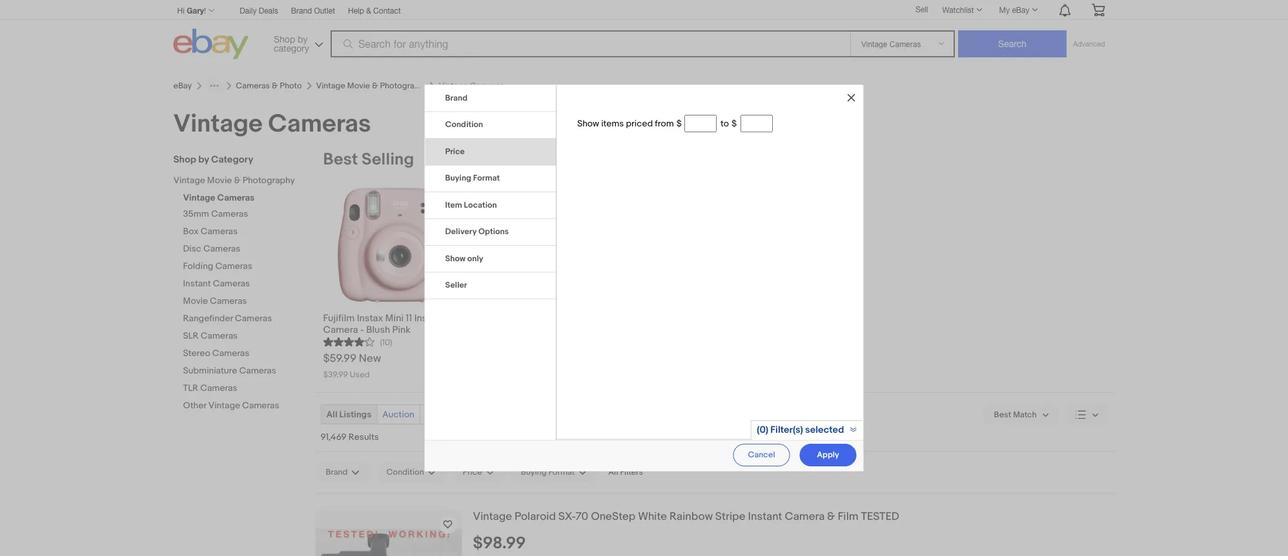 Task type: locate. For each thing, give the bounding box(es) containing it.
vintage cameras
[[173, 109, 371, 139]]

cameras down folding cameras 'link'
[[213, 279, 250, 290]]

watchlist link
[[936, 2, 989, 17]]

1 horizontal spatial ebay
[[1012, 5, 1030, 14]]

91,469
[[321, 432, 347, 443]]

- right square
[[594, 313, 598, 325]]

from
[[655, 119, 674, 129]]

sx-
[[558, 511, 576, 524]]

instant right 'stripe' at the right bottom of the page
[[748, 511, 782, 524]]

instant inside fujifilm instax mini 11 instant camera - blush pink
[[414, 313, 444, 325]]

0 vertical spatial instant
[[183, 279, 211, 290]]

advanced
[[1073, 40, 1105, 48]]

banner
[[173, 0, 1115, 63]]

0 vertical spatial all
[[326, 409, 337, 420]]

fujifilm instax mini 11 instant camera - blush pink link
[[323, 310, 452, 336]]

1 horizontal spatial instant
[[414, 313, 444, 325]]

movie for vintage movie & photography vintage cameras 35mm cameras box cameras disc cameras folding cameras instant cameras movie cameras rangefinder cameras slr cameras stereo cameras subminiature cameras tlr cameras other vintage cameras
[[207, 175, 232, 186]]

disc
[[183, 244, 201, 255]]

items
[[601, 119, 624, 129]]

0 horizontal spatial film
[[574, 313, 592, 325]]

all inside button
[[609, 468, 618, 478]]

0 horizontal spatial $
[[677, 119, 682, 129]]

photography inside vintage movie & photography vintage cameras 35mm cameras box cameras disc cameras folding cameras instant cameras movie cameras rangefinder cameras slr cameras stereo cameras subminiature cameras tlr cameras other vintage cameras
[[243, 175, 295, 186]]

advanced link
[[1067, 31, 1112, 57]]

subminiature
[[183, 366, 237, 377]]

fujifilm inside fujifilm instax mini 11 instant camera - blush pink
[[323, 313, 355, 325]]

all left filters
[[609, 468, 618, 478]]

& inside vintage movie & photography vintage cameras 35mm cameras box cameras disc cameras folding cameras instant cameras movie cameras rangefinder cameras slr cameras stereo cameras subminiature cameras tlr cameras other vintage cameras
[[234, 175, 241, 186]]

cameras down subminiature
[[200, 383, 237, 394]]

1 horizontal spatial camera
[[785, 511, 825, 524]]

0 horizontal spatial photography
[[243, 175, 295, 186]]

& inside "link"
[[366, 6, 371, 15]]

outlet
[[314, 6, 335, 15]]

location
[[464, 200, 497, 210]]

to $
[[721, 119, 737, 129]]

(0) filter(s) selected
[[757, 424, 844, 436]]

account navigation
[[173, 0, 1115, 20]]

help
[[348, 6, 364, 15]]

show for show items priced from $
[[577, 119, 599, 129]]

1 vertical spatial camera
[[785, 511, 825, 524]]

fujifilm instax square film - black, pack of 10 (16576532) link
[[478, 310, 607, 336]]

instax left mini
[[357, 313, 383, 325]]

cameras & photo link
[[236, 81, 302, 91]]

film inside fujifilm instax square film - black, pack of 10 (16576532)
[[574, 313, 592, 325]]

brand inside the account navigation
[[291, 6, 312, 15]]

format
[[473, 173, 500, 183]]

it
[[442, 409, 448, 420]]

(10) link
[[323, 336, 392, 348]]

show left items
[[577, 119, 599, 129]]

1 horizontal spatial fujifilm
[[478, 313, 510, 325]]

0 vertical spatial show
[[577, 119, 599, 129]]

tab list
[[425, 85, 556, 300]]

91,469 results
[[321, 432, 379, 443]]

tap to watch item - vintage polaroid sx-70 onestep white rainbow stripe instant camera & film tested image
[[439, 516, 457, 534]]

vintage
[[316, 81, 345, 91], [173, 109, 263, 139], [173, 175, 205, 186], [183, 193, 215, 204], [208, 401, 240, 412], [473, 511, 512, 524]]

None submit
[[958, 30, 1067, 57]]

tlr
[[183, 383, 198, 394]]

vintage down "shop"
[[173, 175, 205, 186]]

1 vertical spatial vintage movie & photography link
[[173, 175, 296, 188]]

0 horizontal spatial all
[[326, 409, 337, 420]]

brand inside (0) filter(s) selected dialog
[[445, 93, 468, 103]]

buy it now
[[425, 409, 468, 420]]

vintage polaroid sx-70 onestep white rainbow stripe instant camera & film tested link
[[473, 511, 1115, 524]]

none submit inside 'banner'
[[958, 30, 1067, 57]]

film right square
[[574, 313, 592, 325]]

condition
[[445, 120, 483, 130]]

daily deals
[[240, 6, 278, 15]]

film left tested
[[838, 511, 859, 524]]

best selling
[[323, 150, 414, 170]]

$ right 'from'
[[677, 119, 682, 129]]

fujifilm inside fujifilm instax square film - black, pack of 10 (16576532)
[[478, 313, 510, 325]]

priced
[[626, 119, 653, 129]]

slr cameras link
[[183, 331, 306, 343]]

instax inside fujifilm instax square film - black, pack of 10 (16576532)
[[512, 313, 538, 325]]

pink
[[392, 325, 411, 336]]

0 horizontal spatial instant
[[183, 279, 211, 290]]

2 $ from the left
[[732, 119, 737, 129]]

show items priced from $
[[577, 119, 682, 129]]

polaroid
[[515, 511, 556, 524]]

$59.99
[[323, 352, 356, 366]]

1 horizontal spatial all
[[609, 468, 618, 478]]

$ right to at right top
[[732, 119, 737, 129]]

my ebay
[[1000, 5, 1030, 14]]

box cameras link
[[183, 226, 306, 239]]

disc cameras link
[[183, 244, 306, 256]]

vintage movie & photography link
[[316, 81, 428, 91], [173, 175, 296, 188]]

brand for brand
[[445, 93, 468, 103]]

$39.99
[[323, 370, 348, 380]]

1 horizontal spatial show
[[577, 119, 599, 129]]

film
[[574, 313, 592, 325], [838, 511, 859, 524]]

contact
[[373, 6, 401, 15]]

instax inside fujifilm instax mini 11 instant camera - blush pink
[[357, 313, 383, 325]]

&
[[366, 6, 371, 15], [272, 81, 278, 91], [372, 81, 378, 91], [234, 175, 241, 186], [827, 511, 835, 524]]

1 horizontal spatial instax
[[512, 313, 538, 325]]

buying
[[445, 173, 471, 183]]

instax for blush
[[357, 313, 383, 325]]

0 horizontal spatial instax
[[357, 313, 383, 325]]

used
[[350, 370, 370, 380]]

0 horizontal spatial camera
[[323, 325, 358, 336]]

vintage polaroid sx-70 onestep white rainbow stripe instant camera & film tested image
[[315, 529, 462, 557]]

camera inside vintage polaroid sx-70 onestep white rainbow stripe instant camera & film tested link
[[785, 511, 825, 524]]

1 vertical spatial movie
[[207, 175, 232, 186]]

0 vertical spatial photography
[[380, 81, 428, 91]]

1 instax from the left
[[357, 313, 383, 325]]

sell link
[[910, 5, 934, 14]]

vintage up 35mm
[[183, 193, 215, 204]]

brand left 'outlet'
[[291, 6, 312, 15]]

fujifilm up "4.1 out of 5 stars" image
[[323, 313, 355, 325]]

fujifilm instax square film - black, pack of 10 (16576532) image
[[478, 181, 607, 310]]

vintage up $98.99
[[473, 511, 512, 524]]

- inside fujifilm instax mini 11 instant camera - blush pink
[[360, 325, 364, 336]]

show inside tab list
[[445, 254, 466, 264]]

1 vertical spatial film
[[838, 511, 859, 524]]

selling
[[362, 150, 414, 170]]

-
[[594, 313, 598, 325], [360, 325, 364, 336]]

all
[[326, 409, 337, 420], [609, 468, 618, 478]]

cameras up box cameras link
[[211, 209, 248, 220]]

1 fujifilm from the left
[[323, 313, 355, 325]]

blush
[[366, 325, 390, 336]]

0 horizontal spatial show
[[445, 254, 466, 264]]

show for show only
[[445, 254, 466, 264]]

instant down folding
[[183, 279, 211, 290]]

70
[[576, 511, 589, 524]]

vintage up shop by category
[[173, 109, 263, 139]]

instax left 10
[[512, 313, 538, 325]]

cameras down 'disc cameras' link
[[215, 261, 252, 272]]

1 horizontal spatial brand
[[445, 93, 468, 103]]

ebay inside the account navigation
[[1012, 5, 1030, 14]]

$59.99 new $39.99 used
[[323, 352, 381, 380]]

new
[[359, 352, 381, 366]]

1 horizontal spatial -
[[594, 313, 598, 325]]

filter(s)
[[771, 424, 803, 436]]

fujifilm instax mini 11 instant camera - blush pink image
[[323, 181, 452, 310]]

1 vertical spatial brand
[[445, 93, 468, 103]]

0 vertical spatial vintage movie & photography link
[[316, 81, 428, 91]]

vintage for vintage cameras
[[173, 109, 263, 139]]

2 instax from the left
[[512, 313, 538, 325]]

all up 91,469
[[326, 409, 337, 420]]

1 vertical spatial show
[[445, 254, 466, 264]]

1 $ from the left
[[677, 119, 682, 129]]

1 vertical spatial photography
[[243, 175, 295, 186]]

camera
[[323, 325, 358, 336], [785, 511, 825, 524]]

show
[[577, 119, 599, 129], [445, 254, 466, 264]]

fujifilm for black,
[[478, 313, 510, 325]]

vintage movie & photography
[[316, 81, 428, 91]]

1 vertical spatial ebay
[[173, 81, 192, 91]]

0 vertical spatial film
[[574, 313, 592, 325]]

tab list inside (0) filter(s) selected dialog
[[425, 85, 556, 300]]

listings
[[339, 409, 372, 420]]

seller
[[445, 281, 467, 291]]

1 horizontal spatial $
[[732, 119, 737, 129]]

0 vertical spatial brand
[[291, 6, 312, 15]]

cameras & photo
[[236, 81, 302, 91]]

results
[[349, 432, 379, 443]]

brand outlet
[[291, 6, 335, 15]]

watchlist
[[943, 5, 974, 14]]

1 horizontal spatial photography
[[380, 81, 428, 91]]

0 vertical spatial movie
[[347, 81, 370, 91]]

instax for of
[[512, 313, 538, 325]]

photography
[[380, 81, 428, 91], [243, 175, 295, 186]]

auction
[[383, 409, 415, 420]]

brand up condition
[[445, 93, 468, 103]]

cameras
[[236, 81, 270, 91], [268, 109, 371, 139], [217, 193, 255, 204], [211, 209, 248, 220], [201, 226, 238, 237], [203, 244, 240, 255], [215, 261, 252, 272], [213, 279, 250, 290], [210, 296, 247, 307], [235, 314, 272, 325], [201, 331, 238, 342], [212, 348, 249, 359], [239, 366, 276, 377], [200, 383, 237, 394], [242, 401, 279, 412]]

vintage for vintage movie & photography
[[316, 81, 345, 91]]

0 vertical spatial camera
[[323, 325, 358, 336]]

by
[[198, 154, 209, 166]]

cameras right box at the left top of page
[[201, 226, 238, 237]]

show left "only"
[[445, 254, 466, 264]]

vintage right 'photo'
[[316, 81, 345, 91]]

0 horizontal spatial brand
[[291, 6, 312, 15]]

white
[[638, 511, 667, 524]]

1 horizontal spatial film
[[838, 511, 859, 524]]

0 horizontal spatial ebay
[[173, 81, 192, 91]]

to
[[721, 119, 729, 129]]

0 horizontal spatial fujifilm
[[323, 313, 355, 325]]

11
[[406, 313, 412, 325]]

tab list containing brand
[[425, 85, 556, 300]]

stripe
[[715, 511, 746, 524]]

0 vertical spatial ebay
[[1012, 5, 1030, 14]]

2 horizontal spatial instant
[[748, 511, 782, 524]]

2 fujifilm from the left
[[478, 313, 510, 325]]

0 horizontal spatial vintage movie & photography link
[[173, 175, 296, 188]]

- left blush
[[360, 325, 364, 336]]

best
[[323, 150, 358, 170]]

fujifilm left of
[[478, 313, 510, 325]]

1 vertical spatial instant
[[414, 313, 444, 325]]

instant right '11'
[[414, 313, 444, 325]]

item location
[[445, 200, 497, 210]]

1 vertical spatial all
[[609, 468, 618, 478]]

0 horizontal spatial -
[[360, 325, 364, 336]]



Task type: describe. For each thing, give the bounding box(es) containing it.
show only
[[445, 254, 483, 264]]

selected
[[805, 424, 844, 436]]

daily deals link
[[240, 4, 278, 18]]

mini
[[385, 313, 404, 325]]

vintage movie & photography vintage cameras 35mm cameras box cameras disc cameras folding cameras instant cameras movie cameras rangefinder cameras slr cameras stereo cameras subminiature cameras tlr cameras other vintage cameras
[[173, 175, 295, 412]]

sell
[[916, 5, 928, 14]]

(0) filter(s) selected dialog
[[0, 0, 1288, 557]]

ebay link
[[173, 81, 192, 91]]

delivery options
[[445, 227, 509, 237]]

auction link
[[377, 406, 420, 424]]

2 vertical spatial movie
[[183, 296, 208, 307]]

$98.99
[[473, 534, 526, 554]]

instant inside vintage movie & photography vintage cameras 35mm cameras box cameras disc cameras folding cameras instant cameras movie cameras rangefinder cameras slr cameras stereo cameras subminiature cameras tlr cameras other vintage cameras
[[183, 279, 211, 290]]

deals
[[259, 6, 278, 15]]

all filters button
[[603, 462, 648, 483]]

black,
[[478, 325, 505, 336]]

apply
[[817, 450, 839, 460]]

stereo cameras link
[[183, 348, 306, 361]]

all filters
[[609, 468, 643, 478]]

cameras left 'photo'
[[236, 81, 270, 91]]

buy
[[425, 409, 440, 420]]

folding
[[183, 261, 213, 272]]

options
[[479, 227, 509, 237]]

(0)
[[757, 424, 769, 436]]

other vintage cameras link
[[183, 401, 306, 413]]

all for all filters
[[609, 468, 618, 478]]

rainbow
[[670, 511, 713, 524]]

shop
[[173, 154, 196, 166]]

Maximum Value, US Dollar text field
[[741, 115, 773, 133]]

folding cameras link
[[183, 261, 306, 274]]

brand outlet link
[[291, 4, 335, 18]]

35mm cameras link
[[183, 209, 306, 221]]

item
[[445, 200, 462, 210]]

my ebay link
[[992, 2, 1044, 17]]

Minimum Value, US Dollar text field
[[685, 115, 717, 133]]

buy it now link
[[420, 406, 473, 424]]

help & contact link
[[348, 4, 401, 18]]

onestep
[[591, 511, 636, 524]]

shop by category
[[173, 154, 253, 166]]

buying format
[[445, 173, 500, 183]]

help & contact
[[348, 6, 401, 15]]

vintage for vintage movie & photography vintage cameras 35mm cameras box cameras disc cameras folding cameras instant cameras movie cameras rangefinder cameras slr cameras stereo cameras subminiature cameras tlr cameras other vintage cameras
[[173, 175, 205, 186]]

vintage for vintage polaroid sx-70 onestep white rainbow stripe instant camera & film tested
[[473, 511, 512, 524]]

- inside fujifilm instax square film - black, pack of 10 (16576532)
[[594, 313, 598, 325]]

all for all listings
[[326, 409, 337, 420]]

brand for brand outlet
[[291, 6, 312, 15]]

camera inside fujifilm instax mini 11 instant camera - blush pink
[[323, 325, 358, 336]]

now
[[450, 409, 468, 420]]

square
[[540, 313, 572, 325]]

box
[[183, 226, 199, 237]]

cameras up 35mm cameras link
[[217, 193, 255, 204]]

rangefinder
[[183, 314, 233, 325]]

cancel button
[[733, 444, 790, 467]]

vintage down tlr cameras link
[[208, 401, 240, 412]]

(0) filter(s) selected button
[[751, 420, 863, 440]]

fujifilm instax mini 11 instant camera - blush pink
[[323, 313, 444, 336]]

1 horizontal spatial vintage movie & photography link
[[316, 81, 428, 91]]

tested
[[861, 511, 900, 524]]

2 vertical spatial instant
[[748, 511, 782, 524]]

price
[[445, 147, 465, 157]]

all listings link
[[321, 406, 377, 424]]

cameras down tlr cameras link
[[242, 401, 279, 412]]

cameras up best
[[268, 109, 371, 139]]

fujifilm instax square film - black, pack of 10 (16576532)
[[478, 313, 599, 336]]

10
[[541, 325, 551, 336]]

photography for vintage movie & photography vintage cameras 35mm cameras box cameras disc cameras folding cameras instant cameras movie cameras rangefinder cameras slr cameras stereo cameras subminiature cameras tlr cameras other vintage cameras
[[243, 175, 295, 186]]

all listings
[[326, 409, 372, 420]]

cameras down 'rangefinder'
[[201, 331, 238, 342]]

apply button
[[800, 444, 857, 467]]

slr
[[183, 331, 199, 342]]

vintage polaroid sx-70 onestep white rainbow stripe instant camera & film tested
[[473, 511, 900, 524]]

only
[[467, 254, 483, 264]]

cancel
[[748, 450, 775, 460]]

tlr cameras link
[[183, 383, 306, 396]]

photography for vintage movie & photography
[[380, 81, 428, 91]]

instant cameras link
[[183, 279, 306, 291]]

banner containing sell
[[173, 0, 1115, 63]]

cameras down movie cameras link
[[235, 314, 272, 325]]

your shopping cart image
[[1091, 3, 1106, 16]]

cameras down 'slr cameras' link
[[212, 348, 249, 359]]

(16576532)
[[553, 325, 599, 336]]

movie cameras link
[[183, 296, 306, 308]]

cameras down box cameras link
[[203, 244, 240, 255]]

stereo
[[183, 348, 210, 359]]

cameras down instant cameras link
[[210, 296, 247, 307]]

fujifilm for camera
[[323, 313, 355, 325]]

photo
[[280, 81, 302, 91]]

4.1 out of 5 stars image
[[323, 336, 375, 348]]

cameras down the stereo cameras link
[[239, 366, 276, 377]]

of
[[531, 325, 539, 336]]

movie for vintage movie & photography
[[347, 81, 370, 91]]



Task type: vqa. For each thing, say whether or not it's contained in the screenshot.
Buy
yes



